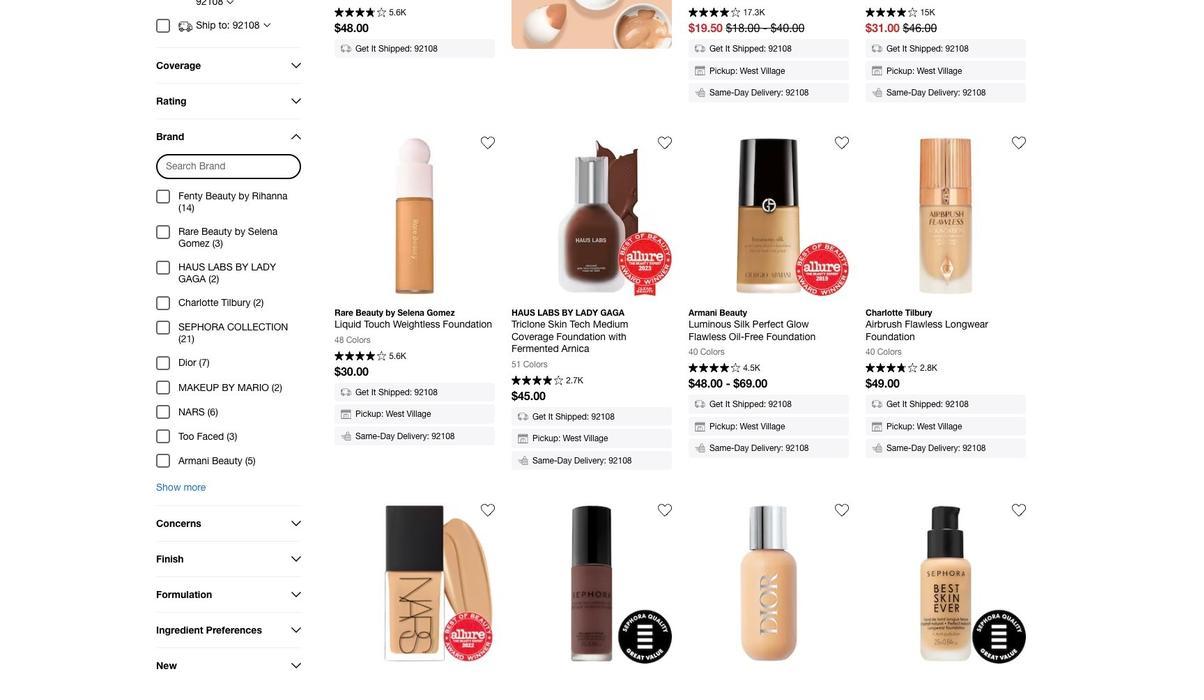 Task type: locate. For each thing, give the bounding box(es) containing it.
rare beauty by selena gomez - liquid touch weightless foundation image
[[335, 136, 495, 296]]

17.3k reviews element
[[743, 8, 765, 17]]

0 vertical spatial 3.5 stars element
[[335, 8, 386, 19]]

4 stars element for armani beauty - luminous silk perfect glow flawless oil-free foundation image
[[689, 363, 740, 374]]

2.8k reviews element
[[920, 364, 937, 372]]

sign in to love nars - light reflecting advanced skincare foundation image
[[481, 503, 495, 517]]

charlotte tilbury - airbrush flawless longwear foundation image
[[866, 136, 1026, 296]]

1 vertical spatial 3.5 stars element
[[866, 363, 917, 374]]

sephora collection - 10 hour wear perfection foundation image
[[512, 503, 672, 664]]

sign in to love dior - backstage face & body foundation image
[[835, 503, 849, 517]]

sign in to love sephora collection - 10 hour wear perfection foundation image
[[658, 503, 672, 517]]

4 stars element
[[689, 8, 740, 19], [866, 8, 917, 19], [335, 351, 386, 362], [689, 363, 740, 374], [512, 375, 563, 387]]

15k reviews element
[[920, 8, 935, 17]]

5.6k reviews element for 4 stars element corresponding to rare beauty by selena gomez - liquid touch weightless foundation image
[[389, 352, 406, 360]]

1 horizontal spatial 3.5 stars element
[[866, 363, 917, 374]]

armani beauty - luminous silk perfect glow flawless oil-free foundation image
[[689, 136, 849, 296]]

sephora collection - best skin ever liquid foundation image
[[866, 503, 1026, 664]]

1 vertical spatial 5.6k reviews element
[[389, 352, 406, 360]]

haus labs by lady gaga - triclone skin tech medium coverage foundation with fermented arnica image
[[512, 136, 672, 296]]

sign in to love armani beauty - luminous silk perfect glow flawless oil-free foundation image
[[835, 136, 849, 150]]

dior - backstage face & body foundation image
[[689, 503, 849, 664]]

2.7k reviews element
[[566, 376, 583, 385]]

1 5.6k reviews element from the top
[[389, 8, 406, 17]]

2 5.6k reviews element from the top
[[389, 352, 406, 360]]

3.5 stars element
[[335, 8, 386, 19], [866, 363, 917, 374]]

sign in to love charlotte tilbury - airbrush flawless longwear foundation image
[[1012, 136, 1026, 150]]

4 stars element for rare beauty by selena gomez - liquid touch weightless foundation image
[[335, 351, 386, 362]]

5.6k reviews element
[[389, 8, 406, 17], [389, 352, 406, 360]]

4.5k reviews element
[[743, 364, 760, 372]]

sign in to love haus labs by lady gaga - triclone skin tech medium coverage foundation with fermented arnica image
[[658, 136, 672, 150]]

0 vertical spatial 5.6k reviews element
[[389, 8, 406, 17]]



Task type: vqa. For each thing, say whether or not it's contained in the screenshot.
shipping
no



Task type: describe. For each thing, give the bounding box(es) containing it.
0 horizontal spatial 3.5 stars element
[[335, 8, 386, 19]]

foundation finder | take the quiz > image
[[512, 0, 672, 49]]

sign in to love rare beauty by selena gomez - liquid touch weightless foundation image
[[481, 136, 495, 150]]

sign in to love sephora collection - best skin ever liquid foundation image
[[1012, 503, 1026, 517]]

4 stars element for haus labs by lady gaga - triclone skin tech medium coverage foundation with fermented arnica image
[[512, 375, 563, 387]]

Search Brand search field
[[158, 155, 300, 177]]

5.6k reviews element for the leftmost 3.5 stars element
[[389, 8, 406, 17]]

nars - light reflecting advanced skincare foundation image
[[335, 503, 495, 664]]



